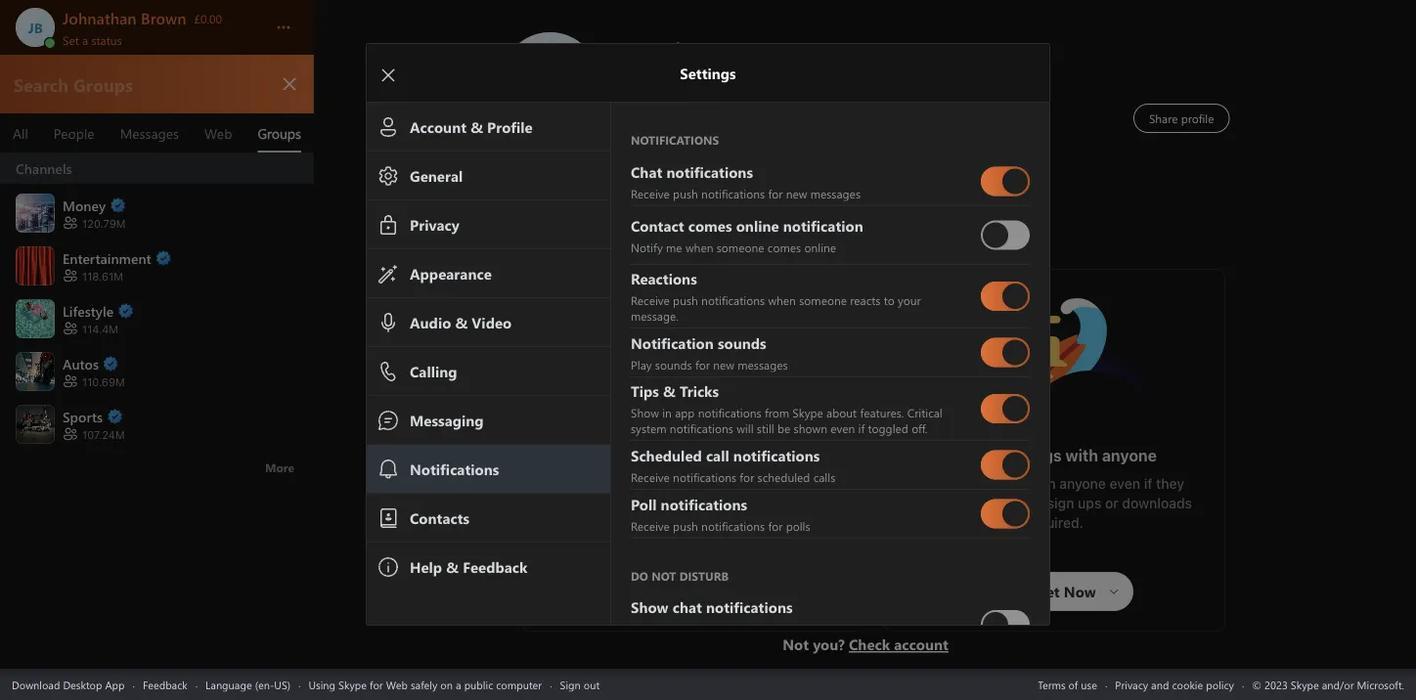 Task type: describe. For each thing, give the bounding box(es) containing it.
privacy and cookie policy link
[[1115, 677, 1234, 692]]

what's
[[612, 456, 666, 475]]

for for play sounds for new messages
[[695, 356, 710, 372]]

to inside stay up to date with the latest features and updates in skype. don't miss a thing!
[[605, 486, 618, 502]]

Poll notifications, Receive push notifications for polls checkbox
[[981, 491, 1030, 536]]

Search Groups text field
[[12, 71, 263, 97]]

for up comes
[[768, 185, 783, 201]]

0 horizontal spatial someone
[[717, 239, 764, 255]]

features.
[[860, 405, 904, 420]]

thing!
[[774, 505, 812, 521]]

cookie
[[1172, 677, 1203, 692]]

polls
[[786, 518, 810, 533]]

web
[[386, 677, 408, 692]]

for for receive notifications for scheduled calls
[[740, 469, 754, 485]]

notifications up what's new in skype
[[670, 420, 733, 436]]

in inside show in app notifications from skype about features. critical system notifications will still be shown even if toggled off.
[[662, 405, 672, 420]]

about
[[826, 405, 857, 420]]

use
[[1081, 677, 1097, 692]]

don't
[[691, 505, 726, 521]]

Scheduled call notifications, Receive notifications for scheduled calls checkbox
[[981, 443, 1030, 487]]

Tips & Tricks, Show in app notifications from Skype about features. Critical system notifications will still be shown even if toggled off. checkbox
[[981, 386, 1030, 431]]

safely
[[411, 677, 437, 692]]

1 horizontal spatial a
[[456, 677, 461, 692]]

check
[[849, 635, 890, 654]]

no
[[1025, 495, 1043, 511]]

Reactions, Receive push notifications when someone reacts to your message. checkbox
[[981, 274, 1030, 319]]

required.
[[1024, 515, 1083, 531]]

be
[[777, 420, 790, 436]]

set
[[63, 32, 79, 47]]

skype. inside stay up to date with the latest features and updates in skype. don't miss a thing!
[[643, 505, 687, 521]]

download desktop app link
[[12, 677, 125, 692]]

invite
[[989, 476, 1024, 492]]

channels group
[[0, 154, 314, 485]]

show
[[631, 405, 659, 420]]

Notification sounds, Play sounds for new messages checkbox
[[981, 330, 1030, 375]]

us)
[[274, 677, 291, 692]]

me
[[666, 239, 682, 255]]

launch
[[633, 299, 679, 320]]

features
[[750, 486, 803, 502]]

push for receive push notifications for new messages
[[673, 185, 698, 201]]

with inside share the invite with anyone even if they aren't on skype. no sign ups or downloads required.
[[1028, 476, 1055, 492]]

easy
[[951, 446, 987, 465]]

with inside stay up to date with the latest features and updates in skype. don't miss a thing!
[[654, 486, 682, 502]]

critical
[[907, 405, 942, 420]]

using skype for web safely on a public computer link
[[308, 677, 542, 692]]

system
[[631, 420, 667, 436]]

of
[[1068, 677, 1078, 692]]

share the invite with anyone even if they aren't on skype. no sign ups or downloads required.
[[916, 476, 1195, 531]]

easy meetings with anyone
[[951, 446, 1156, 465]]

120.79m
[[82, 217, 126, 230]]

not
[[782, 635, 809, 654]]

from
[[765, 405, 789, 420]]

app
[[105, 677, 125, 692]]

receive push notifications for new messages
[[631, 185, 861, 201]]

message.
[[631, 308, 679, 324]]

or
[[1105, 495, 1118, 511]]

scheduled
[[757, 469, 810, 485]]

notifications dialog
[[366, 43, 1079, 700]]

comes
[[768, 239, 801, 255]]

download desktop app
[[12, 677, 125, 692]]

receive push notifications for polls
[[631, 518, 810, 533]]

off.
[[912, 420, 927, 436]]

receive for receive push and in-app banner notifications while do not disturb is on
[[631, 621, 670, 637]]

118.61m
[[82, 270, 123, 283]]

0 vertical spatial new
[[786, 185, 807, 201]]

public
[[464, 677, 493, 692]]

push for receive push notifications when someone reacts to your message.
[[673, 292, 698, 308]]

is
[[670, 637, 678, 652]]

privacy and cookie policy
[[1115, 677, 1234, 692]]

privacy
[[1115, 677, 1148, 692]]

2 vertical spatial on
[[440, 677, 453, 692]]

stay up to date with the latest features and updates in skype. don't miss a thing!
[[553, 486, 835, 521]]

up
[[585, 486, 602, 502]]

push for receive push and in-app banner notifications while do not disturb is on
[[673, 621, 698, 637]]

still
[[757, 420, 774, 436]]

disturb
[[631, 637, 667, 652]]

calls
[[813, 469, 835, 485]]

do
[[898, 621, 911, 637]]

play sounds for new messages
[[631, 356, 788, 372]]

0 horizontal spatial messages
[[738, 356, 788, 372]]

sign out link
[[560, 677, 600, 692]]

terms
[[1038, 677, 1066, 692]]

play
[[631, 356, 652, 372]]

notifications inside the "receive push notifications when someone reacts to your message."
[[701, 292, 765, 308]]

will
[[737, 420, 754, 436]]

date
[[622, 486, 651, 502]]

reacts
[[850, 292, 881, 308]]

they
[[1155, 476, 1184, 492]]

notify
[[631, 239, 663, 255]]

terms of use
[[1038, 677, 1097, 692]]

someone inside the "receive push notifications when someone reacts to your message."
[[799, 292, 847, 308]]

even inside show in app notifications from skype about features. critical system notifications will still be shown even if toggled off.
[[830, 420, 855, 436]]

new
[[670, 456, 703, 475]]

language
[[205, 677, 252, 692]]

notifications up the notify me when someone comes online
[[701, 185, 765, 201]]

miss
[[730, 505, 760, 521]]

you?
[[813, 635, 845, 654]]

set a status
[[63, 32, 122, 47]]

for for using skype for web safely on a public computer
[[370, 677, 383, 692]]



Task type: locate. For each thing, give the bounding box(es) containing it.
and inside stay up to date with the latest features and updates in skype. don't miss a thing!
[[807, 486, 831, 502]]

even right shown
[[830, 420, 855, 436]]

push inside the "receive push notifications when someone reacts to your message."
[[673, 292, 698, 308]]

receive push and in-app banner notifications while do not disturb is on
[[631, 621, 935, 652]]

1 vertical spatial and
[[701, 621, 721, 637]]

when right me
[[685, 239, 713, 255]]

1 horizontal spatial with
[[1028, 476, 1055, 492]]

skype. inside share the invite with anyone even if they aren't on skype. no sign ups or downloads required.
[[977, 495, 1021, 511]]

latest
[[710, 486, 746, 502]]

in-
[[724, 621, 738, 637]]

someone left comes
[[717, 239, 764, 255]]

1 horizontal spatial someone
[[799, 292, 847, 308]]

Chat notifications, Receive push notifications for new messages checkbox
[[981, 159, 1030, 204]]

receive down date
[[631, 518, 670, 533]]

set a status button
[[63, 27, 256, 47]]

2 vertical spatial in
[[628, 505, 639, 521]]

Show chat notifications, Receive push and in-app banner notifications while do not disturb is on checkbox
[[981, 602, 1030, 647]]

the inside share the invite with anyone even if they aren't on skype. no sign ups or downloads required.
[[965, 476, 986, 492]]

0 vertical spatial if
[[858, 420, 865, 436]]

4 push from the top
[[673, 621, 698, 637]]

notifications left while
[[801, 621, 864, 637]]

while
[[867, 621, 894, 637]]

0 horizontal spatial if
[[858, 420, 865, 436]]

107.24m
[[82, 429, 125, 441]]

terms of use link
[[1038, 677, 1097, 692]]

0 vertical spatial skype
[[792, 405, 823, 420]]

new right sounds
[[713, 356, 734, 372]]

0 horizontal spatial and
[[701, 621, 721, 637]]

notifications left from
[[698, 405, 761, 420]]

0 vertical spatial to
[[884, 292, 894, 308]]

if inside show in app notifications from skype about features. critical system notifications will still be shown even if toggled off.
[[858, 420, 865, 436]]

2 horizontal spatial skype
[[792, 405, 823, 420]]

1 horizontal spatial in
[[662, 405, 672, 420]]

3 receive from the top
[[631, 469, 670, 485]]

even inside share the invite with anyone even if they aren't on skype. no sign ups or downloads required.
[[1109, 476, 1140, 492]]

on
[[957, 495, 973, 511], [681, 637, 695, 652], [440, 677, 453, 692]]

anyone inside share the invite with anyone even if they aren't on skype. no sign ups or downloads required.
[[1059, 476, 1105, 492]]

2 vertical spatial and
[[1151, 677, 1169, 692]]

account
[[894, 635, 948, 654]]

1 horizontal spatial skype.
[[977, 495, 1021, 511]]

and down calls
[[807, 486, 831, 502]]

0 vertical spatial anyone
[[1101, 446, 1156, 465]]

to right up
[[605, 486, 618, 502]]

even up or
[[1109, 476, 1140, 492]]

anyone up they
[[1101, 446, 1156, 465]]

if up downloads
[[1143, 476, 1152, 492]]

with up no at bottom
[[1028, 476, 1055, 492]]

to left your
[[884, 292, 894, 308]]

app inside receive push and in-app banner notifications while do not disturb is on
[[738, 621, 758, 637]]

1 vertical spatial new
[[713, 356, 734, 372]]

and left the in-
[[701, 621, 721, 637]]

1 horizontal spatial on
[[681, 637, 695, 652]]

push
[[673, 185, 698, 201], [673, 292, 698, 308], [673, 518, 698, 533], [673, 621, 698, 637]]

2 receive from the top
[[631, 292, 670, 308]]

mansurfer
[[995, 289, 1065, 310]]

receive for receive push notifications for polls
[[631, 518, 670, 533]]

0 vertical spatial and
[[807, 486, 831, 502]]

Contact comes online notification, Notify me when someone comes online checkbox
[[981, 213, 1030, 258]]

sounds
[[655, 356, 692, 372]]

push inside receive push and in-app banner notifications while do not disturb is on
[[673, 621, 698, 637]]

skype. down invite
[[977, 495, 1021, 511]]

list item
[[0, 154, 314, 186]]

0 horizontal spatial even
[[830, 420, 855, 436]]

push for receive push notifications for polls
[[673, 518, 698, 533]]

using
[[308, 677, 335, 692]]

110.69m
[[82, 376, 125, 388]]

and inside receive push and in-app banner notifications while do not disturb is on
[[701, 621, 721, 637]]

new up comes
[[786, 185, 807, 201]]

114.4m
[[82, 323, 118, 336]]

notifications down the notify me when someone comes online
[[701, 292, 765, 308]]

your
[[898, 292, 921, 308]]

0 horizontal spatial skype
[[338, 677, 367, 692]]

skype. down date
[[643, 505, 687, 521]]

skype inside show in app notifications from skype about features. critical system notifications will still be shown even if toggled off.
[[792, 405, 823, 420]]

ups
[[1077, 495, 1101, 511]]

1 horizontal spatial messages
[[810, 185, 861, 201]]

not
[[915, 621, 932, 637]]

1 vertical spatial messages
[[738, 356, 788, 372]]

app left banner at bottom
[[738, 621, 758, 637]]

1 push from the top
[[673, 185, 698, 201]]

out
[[584, 677, 600, 692]]

not you? check account
[[782, 635, 948, 654]]

1 horizontal spatial when
[[768, 292, 796, 308]]

feedback link
[[143, 677, 187, 692]]

in right show
[[662, 405, 672, 420]]

the up don't
[[685, 486, 706, 502]]

2 vertical spatial a
[[456, 677, 461, 692]]

1 vertical spatial to
[[605, 486, 618, 502]]

0 horizontal spatial with
[[654, 486, 682, 502]]

receive for receive push notifications for new messages
[[631, 185, 670, 201]]

for right sounds
[[695, 356, 710, 372]]

on right is
[[681, 637, 695, 652]]

aren't
[[916, 495, 954, 511]]

receive
[[631, 185, 670, 201], [631, 292, 670, 308], [631, 469, 670, 485], [631, 518, 670, 533], [631, 621, 670, 637]]

notifications inside receive push and in-app banner notifications while do not disturb is on
[[801, 621, 864, 637]]

desktop
[[63, 677, 102, 692]]

1 vertical spatial if
[[1143, 476, 1152, 492]]

anyone up ups
[[1059, 476, 1105, 492]]

on inside receive push and in-app banner notifications while do not disturb is on
[[681, 637, 695, 652]]

messages up from
[[738, 356, 788, 372]]

a down features
[[763, 505, 771, 521]]

notifications
[[701, 185, 765, 201], [701, 292, 765, 308], [698, 405, 761, 420], [670, 420, 733, 436], [673, 469, 736, 485], [701, 518, 765, 533], [801, 621, 864, 637]]

1 vertical spatial a
[[763, 505, 771, 521]]

for left web
[[370, 677, 383, 692]]

4 receive from the top
[[631, 518, 670, 533]]

tab list
[[0, 113, 314, 153]]

2 horizontal spatial in
[[707, 456, 721, 475]]

0 horizontal spatial in
[[628, 505, 639, 521]]

what's new in skype
[[612, 456, 772, 475]]

app right system
[[675, 405, 695, 420]]

skype right using
[[338, 677, 367, 692]]

0 horizontal spatial when
[[685, 239, 713, 255]]

in right new
[[707, 456, 721, 475]]

0 horizontal spatial to
[[605, 486, 618, 502]]

1 horizontal spatial if
[[1143, 476, 1152, 492]]

1 vertical spatial even
[[1109, 476, 1140, 492]]

when down comes
[[768, 292, 796, 308]]

stay
[[553, 486, 582, 502]]

with right date
[[654, 486, 682, 502]]

a right set
[[82, 32, 88, 47]]

2 vertical spatial skype
[[338, 677, 367, 692]]

on inside share the invite with anyone even if they aren't on skype. no sign ups or downloads required.
[[957, 495, 973, 511]]

a inside stay up to date with the latest features and updates in skype. don't miss a thing!
[[763, 505, 771, 521]]

if right about
[[858, 420, 865, 436]]

someone
[[717, 239, 764, 255], [799, 292, 847, 308]]

0 horizontal spatial the
[[685, 486, 706, 502]]

in down date
[[628, 505, 639, 521]]

with up ups
[[1065, 446, 1098, 465]]

1 vertical spatial in
[[707, 456, 721, 475]]

receive up notify
[[631, 185, 670, 201]]

0 vertical spatial someone
[[717, 239, 764, 255]]

app inside show in app notifications from skype about features. critical system notifications will still be shown even if toggled off.
[[675, 405, 695, 420]]

sign out
[[560, 677, 600, 692]]

receive inside receive push and in-app banner notifications while do not disturb is on
[[631, 621, 670, 637]]

policy
[[1206, 677, 1234, 692]]

a left public
[[456, 677, 461, 692]]

on right safely
[[440, 677, 453, 692]]

0 horizontal spatial skype.
[[643, 505, 687, 521]]

3 push from the top
[[673, 518, 698, 533]]

0 horizontal spatial new
[[713, 356, 734, 372]]

1 receive from the top
[[631, 185, 670, 201]]

using skype for web safely on a public computer
[[308, 677, 542, 692]]

0 vertical spatial in
[[662, 405, 672, 420]]

language (en-us) link
[[205, 677, 291, 692]]

share
[[924, 476, 961, 492]]

(en-
[[255, 677, 274, 692]]

1 horizontal spatial new
[[786, 185, 807, 201]]

sign
[[560, 677, 581, 692]]

2 horizontal spatial and
[[1151, 677, 1169, 692]]

on down share
[[957, 495, 973, 511]]

for left polls
[[768, 518, 783, 533]]

to
[[884, 292, 894, 308], [605, 486, 618, 502]]

for
[[768, 185, 783, 201], [695, 356, 710, 372], [740, 469, 754, 485], [768, 518, 783, 533], [370, 677, 383, 692]]

computer
[[496, 677, 542, 692]]

1 horizontal spatial the
[[965, 476, 986, 492]]

for up the latest
[[740, 469, 754, 485]]

0 vertical spatial a
[[82, 32, 88, 47]]

0 vertical spatial on
[[957, 495, 973, 511]]

notifications down the latest
[[701, 518, 765, 533]]

download
[[12, 677, 60, 692]]

receive for receive notifications for scheduled calls
[[631, 469, 670, 485]]

messages
[[810, 185, 861, 201], [738, 356, 788, 372]]

someone left reacts
[[799, 292, 847, 308]]

0 vertical spatial app
[[675, 405, 695, 420]]

notify me when someone comes online
[[631, 239, 836, 255]]

downloads
[[1122, 495, 1192, 511]]

status
[[91, 32, 122, 47]]

1 horizontal spatial app
[[738, 621, 758, 637]]

1 horizontal spatial even
[[1109, 476, 1140, 492]]

1 horizontal spatial skype
[[724, 456, 772, 475]]

1 horizontal spatial and
[[807, 486, 831, 502]]

new
[[786, 185, 807, 201], [713, 356, 734, 372]]

0 vertical spatial messages
[[810, 185, 861, 201]]

toggled
[[868, 420, 908, 436]]

sign
[[1047, 495, 1074, 511]]

0 horizontal spatial a
[[82, 32, 88, 47]]

the inside stay up to date with the latest features and updates in skype. don't miss a thing!
[[685, 486, 706, 502]]

online
[[804, 239, 836, 255]]

anyone
[[1101, 446, 1156, 465], [1059, 476, 1105, 492]]

0 horizontal spatial app
[[675, 405, 695, 420]]

messages up online
[[810, 185, 861, 201]]

notifications up the latest
[[673, 469, 736, 485]]

a inside button
[[82, 32, 88, 47]]

and
[[807, 486, 831, 502], [701, 621, 721, 637], [1151, 677, 1169, 692]]

banner
[[761, 621, 797, 637]]

1 vertical spatial anyone
[[1059, 476, 1105, 492]]

the down easy
[[965, 476, 986, 492]]

receive push notifications when someone reacts to your message.
[[631, 292, 924, 324]]

to inside the "receive push notifications when someone reacts to your message."
[[884, 292, 894, 308]]

2 horizontal spatial with
[[1065, 446, 1098, 465]]

2 push from the top
[[673, 292, 698, 308]]

1 vertical spatial when
[[768, 292, 796, 308]]

1 vertical spatial skype
[[724, 456, 772, 475]]

receive down notify
[[631, 292, 670, 308]]

when inside the "receive push notifications when someone reacts to your message."
[[768, 292, 796, 308]]

skype
[[792, 405, 823, 420], [724, 456, 772, 475], [338, 677, 367, 692]]

0 horizontal spatial on
[[440, 677, 453, 692]]

1 vertical spatial someone
[[799, 292, 847, 308]]

receive inside the "receive push notifications when someone reacts to your message."
[[631, 292, 670, 308]]

the
[[965, 476, 986, 492], [685, 486, 706, 502]]

language (en-us)
[[205, 677, 291, 692]]

meetings
[[990, 446, 1061, 465]]

2 horizontal spatial a
[[763, 505, 771, 521]]

show in app notifications from skype about features. critical system notifications will still be shown even if toggled off.
[[631, 405, 946, 436]]

even
[[830, 420, 855, 436], [1109, 476, 1140, 492]]

receive notifications for scheduled calls
[[631, 469, 835, 485]]

and left cookie
[[1151, 677, 1169, 692]]

when
[[685, 239, 713, 255], [768, 292, 796, 308]]

0 vertical spatial even
[[830, 420, 855, 436]]

if inside share the invite with anyone even if they aren't on skype. no sign ups or downloads required.
[[1143, 476, 1152, 492]]

receive up date
[[631, 469, 670, 485]]

5 receive from the top
[[631, 621, 670, 637]]

updates
[[572, 505, 624, 521]]

skype right be
[[792, 405, 823, 420]]

receive left is
[[631, 621, 670, 637]]

in inside stay up to date with the latest features and updates in skype. don't miss a thing!
[[628, 505, 639, 521]]

skype up the latest
[[724, 456, 772, 475]]

2 horizontal spatial on
[[957, 495, 973, 511]]

1 vertical spatial app
[[738, 621, 758, 637]]

receive for receive push notifications when someone reacts to your message.
[[631, 292, 670, 308]]

1 horizontal spatial to
[[884, 292, 894, 308]]

shown
[[794, 420, 827, 436]]

1 vertical spatial on
[[681, 637, 695, 652]]

0 vertical spatial when
[[685, 239, 713, 255]]



Task type: vqa. For each thing, say whether or not it's contained in the screenshot.
a inside Button
yes



